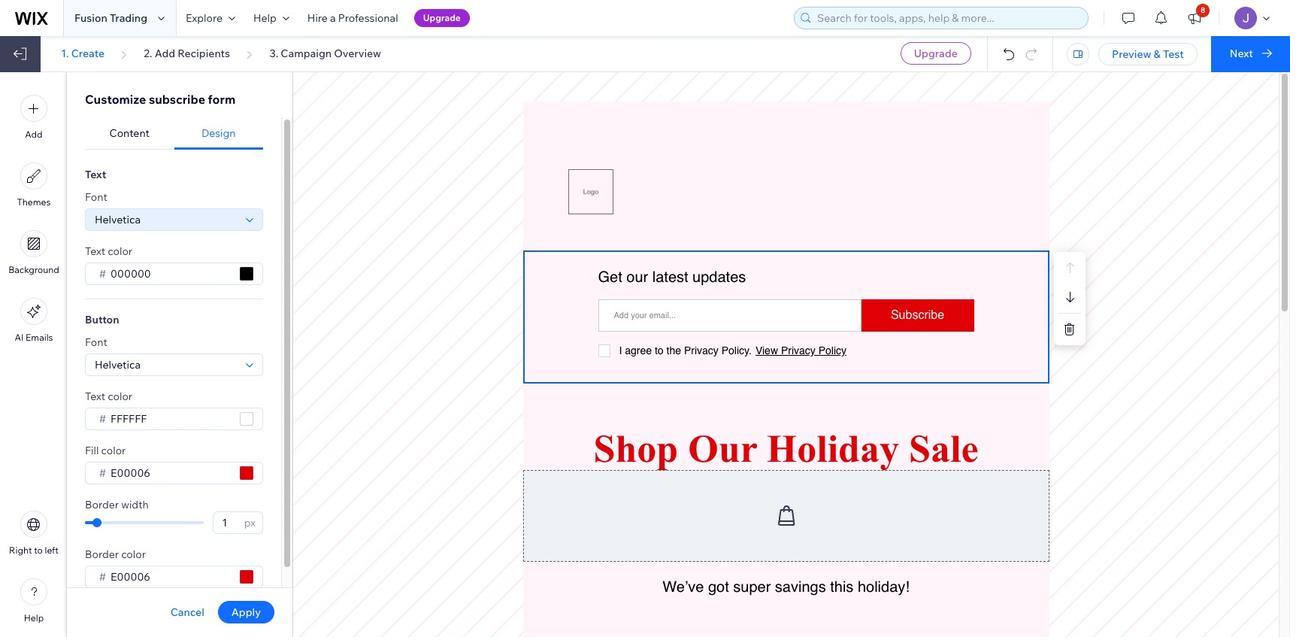 Task type: vqa. For each thing, say whether or not it's contained in the screenshot.
'to'
yes



Task type: locate. For each thing, give the bounding box(es) containing it.
font
[[85, 190, 107, 204], [85, 336, 107, 349]]

this
[[831, 579, 854, 596]]

1 font from the top
[[85, 190, 107, 204]]

1 vertical spatial font
[[85, 336, 107, 349]]

trading
[[110, 11, 147, 25]]

2. add recipients link
[[144, 47, 230, 60]]

1 vertical spatial upgrade
[[915, 47, 958, 60]]

shop our holiday sale
[[594, 427, 979, 470]]

1. create
[[61, 47, 105, 60]]

1 text color from the top
[[85, 244, 132, 258]]

content
[[110, 126, 150, 140]]

text color for text
[[85, 244, 132, 258]]

upgrade for upgrade button to the left
[[423, 12, 461, 23]]

add left 'your'
[[614, 310, 629, 320]]

add inside add button
[[25, 129, 43, 140]]

add for add your email...
[[614, 310, 629, 320]]

background button
[[8, 230, 59, 275]]

0 horizontal spatial upgrade button
[[414, 9, 470, 27]]

i agree to the privacy policy. link
[[620, 345, 752, 357]]

0 vertical spatial add
[[155, 47, 175, 60]]

help down right to left
[[24, 612, 44, 624]]

hire
[[308, 11, 328, 25]]

2 horizontal spatial add
[[614, 310, 629, 320]]

upgrade button
[[414, 9, 470, 27], [901, 42, 972, 65]]

text
[[85, 168, 106, 181], [85, 244, 105, 258], [85, 390, 105, 403]]

subscribe
[[149, 92, 205, 107]]

hire a professional
[[308, 11, 398, 25]]

design
[[202, 126, 236, 140]]

upgrade down search for tools, apps, help & more... "field"
[[915, 47, 958, 60]]

help button down right to left
[[20, 579, 47, 624]]

upgrade for bottom upgrade button
[[915, 47, 958, 60]]

2 vertical spatial add
[[614, 310, 629, 320]]

1 horizontal spatial upgrade
[[915, 47, 958, 60]]

0 horizontal spatial upgrade
[[423, 12, 461, 23]]

color up fill color
[[108, 390, 132, 403]]

hire a professional link
[[299, 0, 407, 36]]

0 vertical spatial help button
[[244, 0, 299, 36]]

border
[[85, 498, 119, 512], [85, 548, 119, 561]]

0 vertical spatial to
[[655, 345, 664, 357]]

# down border color
[[99, 570, 106, 584]]

color right fill
[[101, 444, 126, 457]]

1 no fill field from the top
[[106, 263, 235, 284]]

the
[[667, 345, 682, 357]]

our
[[627, 269, 649, 286]]

help button up 3.
[[244, 0, 299, 36]]

#
[[99, 267, 106, 281], [99, 412, 106, 426], [99, 466, 106, 480], [99, 570, 106, 584]]

design button
[[174, 117, 263, 150]]

No fill field
[[106, 263, 235, 284], [106, 409, 235, 430], [106, 463, 235, 484], [106, 566, 235, 588]]

text right the background button
[[85, 244, 105, 258]]

# down fill color
[[99, 466, 106, 480]]

font right themes
[[85, 190, 107, 204]]

super
[[734, 579, 771, 596]]

text color up fill color
[[85, 390, 132, 403]]

1 horizontal spatial privacy
[[782, 345, 816, 357]]

text color up button
[[85, 244, 132, 258]]

tab list
[[85, 117, 263, 150]]

left
[[45, 545, 59, 556]]

1 vertical spatial text color
[[85, 390, 132, 403]]

themes button
[[17, 162, 51, 208]]

view privacy policy link
[[756, 345, 847, 357]]

1 vertical spatial to
[[34, 545, 43, 556]]

width
[[121, 498, 149, 512]]

to
[[655, 345, 664, 357], [34, 545, 43, 556]]

2 vertical spatial text
[[85, 390, 105, 403]]

0 vertical spatial upgrade button
[[414, 9, 470, 27]]

# up fill color
[[99, 412, 106, 426]]

got
[[709, 579, 730, 596]]

email...
[[650, 310, 676, 320]]

8 button
[[1179, 0, 1212, 36]]

2. add recipients
[[144, 47, 230, 60]]

3. campaign overview link
[[270, 47, 381, 60]]

0 vertical spatial text
[[85, 168, 106, 181]]

button
[[85, 313, 119, 327]]

1 vertical spatial help
[[24, 612, 44, 624]]

0 vertical spatial upgrade
[[423, 12, 461, 23]]

agree
[[625, 345, 652, 357]]

2 # from the top
[[99, 412, 106, 426]]

add right '2.' at the left of page
[[155, 47, 175, 60]]

0 vertical spatial text color
[[85, 244, 132, 258]]

apply
[[232, 606, 261, 619]]

1 horizontal spatial upgrade button
[[901, 42, 972, 65]]

0 horizontal spatial privacy
[[685, 345, 719, 357]]

next button
[[1212, 36, 1291, 72]]

to left left
[[34, 545, 43, 556]]

1 horizontal spatial help button
[[244, 0, 299, 36]]

&
[[1154, 47, 1161, 61]]

upgrade button right professional
[[414, 9, 470, 27]]

2 privacy from the left
[[782, 345, 816, 357]]

professional
[[338, 11, 398, 25]]

1 vertical spatial help button
[[20, 579, 47, 624]]

sale
[[910, 427, 979, 470]]

tab list containing content
[[85, 117, 263, 150]]

border left width
[[85, 498, 119, 512]]

add for add
[[25, 129, 43, 140]]

upgrade right professional
[[423, 12, 461, 23]]

None field
[[90, 209, 241, 230], [90, 354, 241, 375], [90, 209, 241, 230], [90, 354, 241, 375]]

2 font from the top
[[85, 336, 107, 349]]

border right left
[[85, 548, 119, 561]]

upgrade
[[423, 12, 461, 23], [915, 47, 958, 60]]

i
[[620, 345, 622, 357]]

help button
[[244, 0, 299, 36], [20, 579, 47, 624]]

text down content button
[[85, 168, 106, 181]]

1.
[[61, 47, 69, 60]]

text color for button
[[85, 390, 132, 403]]

cancel button
[[171, 606, 204, 619]]

1 horizontal spatial to
[[655, 345, 664, 357]]

font down button
[[85, 336, 107, 349]]

get our latest updates
[[598, 269, 747, 286]]

1 horizontal spatial help
[[254, 11, 277, 25]]

3 text from the top
[[85, 390, 105, 403]]

add up themes button
[[25, 129, 43, 140]]

form
[[208, 92, 236, 107]]

help up 3.
[[254, 11, 277, 25]]

2 text from the top
[[85, 244, 105, 258]]

1 vertical spatial add
[[25, 129, 43, 140]]

text color
[[85, 244, 132, 258], [85, 390, 132, 403]]

privacy right the
[[685, 345, 719, 357]]

privacy
[[685, 345, 719, 357], [782, 345, 816, 357]]

1 border from the top
[[85, 498, 119, 512]]

1 vertical spatial border
[[85, 548, 119, 561]]

None text field
[[218, 512, 240, 533]]

latest
[[653, 269, 689, 286]]

to left the
[[655, 345, 664, 357]]

fusion trading
[[74, 11, 147, 25]]

color
[[108, 244, 132, 258], [108, 390, 132, 403], [101, 444, 126, 457], [121, 548, 146, 561]]

2 border from the top
[[85, 548, 119, 561]]

privacy right view
[[782, 345, 816, 357]]

4 # from the top
[[99, 570, 106, 584]]

0 vertical spatial border
[[85, 498, 119, 512]]

0 vertical spatial font
[[85, 190, 107, 204]]

2 text color from the top
[[85, 390, 132, 403]]

your
[[631, 310, 647, 320]]

8
[[1201, 5, 1206, 15]]

upgrade button down search for tools, apps, help & more... "field"
[[901, 42, 972, 65]]

0 horizontal spatial add
[[25, 129, 43, 140]]

2 no fill field from the top
[[106, 409, 235, 430]]

0 vertical spatial help
[[254, 11, 277, 25]]

help
[[254, 11, 277, 25], [24, 612, 44, 624]]

0 horizontal spatial to
[[34, 545, 43, 556]]

fill color
[[85, 444, 126, 457]]

1 vertical spatial text
[[85, 244, 105, 258]]

i agree to the privacy policy. view privacy policy
[[620, 345, 847, 357]]

right to left button
[[9, 511, 59, 556]]

# up button
[[99, 267, 106, 281]]

shop
[[594, 427, 679, 470]]

border width
[[85, 498, 149, 512]]

Search for tools, apps, help & more... field
[[813, 8, 1084, 29]]

text up fill
[[85, 390, 105, 403]]

font for text
[[85, 190, 107, 204]]

1 horizontal spatial add
[[155, 47, 175, 60]]

0 horizontal spatial help
[[24, 612, 44, 624]]

4 no fill field from the top
[[106, 566, 235, 588]]

add your email...
[[614, 310, 676, 320]]



Task type: describe. For each thing, give the bounding box(es) containing it.
cancel
[[171, 606, 204, 619]]

preview & test
[[1113, 47, 1185, 61]]

fill
[[85, 444, 99, 457]]

border for border width
[[85, 498, 119, 512]]

campaign
[[281, 47, 332, 60]]

0 horizontal spatial help button
[[20, 579, 47, 624]]

policy.
[[722, 345, 752, 357]]

content button
[[85, 117, 174, 150]]

emails
[[26, 332, 53, 343]]

ai emails
[[15, 332, 53, 343]]

color up button
[[108, 244, 132, 258]]

3 no fill field from the top
[[106, 463, 235, 484]]

next
[[1231, 47, 1254, 60]]

our
[[689, 427, 758, 470]]

right to left
[[9, 545, 59, 556]]

1. create link
[[61, 47, 105, 60]]

overview
[[334, 47, 381, 60]]

fusion
[[74, 11, 107, 25]]

3. campaign overview
[[270, 47, 381, 60]]

border for border color
[[85, 548, 119, 561]]

create
[[71, 47, 105, 60]]

holiday
[[767, 427, 900, 470]]

test
[[1164, 47, 1185, 61]]

updates
[[693, 269, 747, 286]]

holiday!
[[858, 579, 910, 596]]

px
[[244, 516, 256, 530]]

customize
[[85, 92, 146, 107]]

text for button
[[85, 390, 105, 403]]

preview
[[1113, 47, 1152, 61]]

savings
[[776, 579, 827, 596]]

1 text from the top
[[85, 168, 106, 181]]

apply button
[[218, 601, 275, 624]]

add button
[[20, 95, 47, 140]]

explore
[[186, 11, 223, 25]]

ai
[[15, 332, 24, 343]]

1 privacy from the left
[[685, 345, 719, 357]]

policy
[[819, 345, 847, 357]]

to inside button
[[34, 545, 43, 556]]

customize subscribe form
[[85, 92, 236, 107]]

ai emails button
[[15, 298, 53, 343]]

1 # from the top
[[99, 267, 106, 281]]

font for button
[[85, 336, 107, 349]]

border color
[[85, 548, 146, 561]]

themes
[[17, 196, 51, 208]]

text for text
[[85, 244, 105, 258]]

we've got super savings this holiday!
[[663, 579, 910, 596]]

2.
[[144, 47, 152, 60]]

we've
[[663, 579, 704, 596]]

3 # from the top
[[99, 466, 106, 480]]

color down width
[[121, 548, 146, 561]]

view
[[756, 345, 779, 357]]

background
[[8, 264, 59, 275]]

right
[[9, 545, 32, 556]]

subscribe
[[891, 308, 945, 322]]

3.
[[270, 47, 279, 60]]

1 vertical spatial upgrade button
[[901, 42, 972, 65]]

add your email... link
[[614, 310, 676, 320]]

a
[[330, 11, 336, 25]]

get
[[598, 269, 623, 286]]

recipients
[[178, 47, 230, 60]]

preview & test button
[[1099, 43, 1198, 65]]



